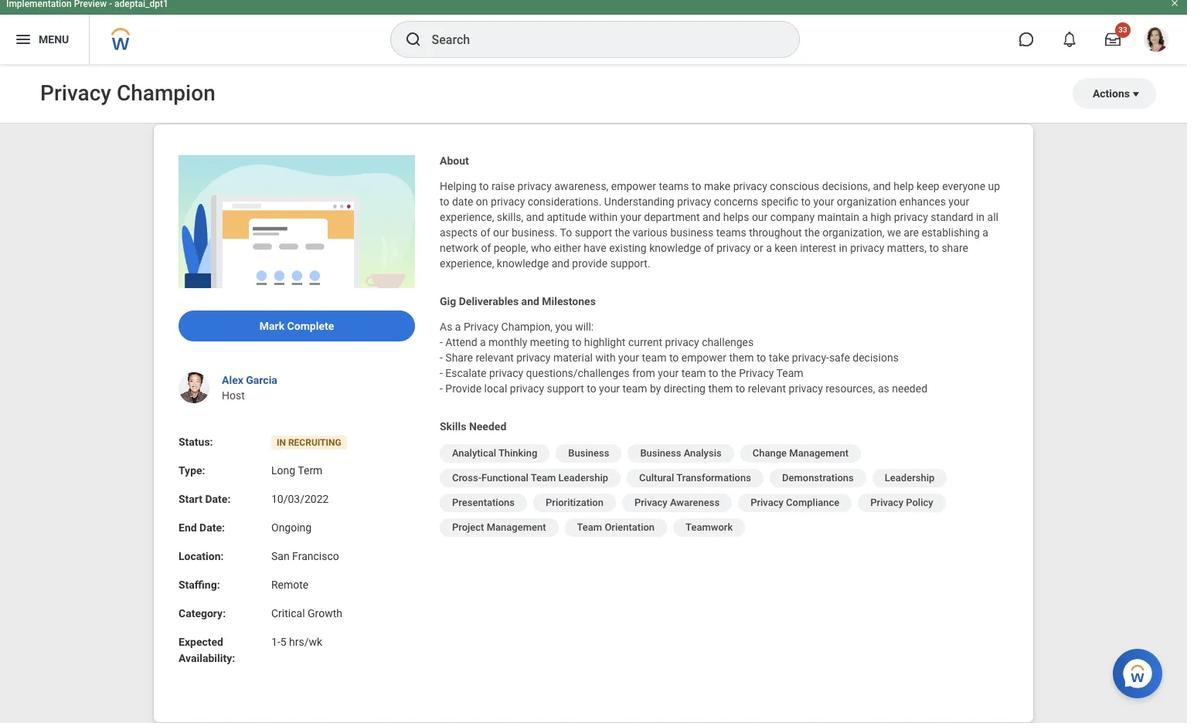 Task type: locate. For each thing, give the bounding box(es) containing it.
teams up department
[[659, 180, 689, 192]]

our up the throughout
[[752, 211, 768, 223]]

existing
[[609, 242, 647, 254]]

team orientation
[[577, 522, 655, 533]]

business up cultural
[[640, 448, 681, 459]]

2 horizontal spatial team
[[776, 367, 804, 380]]

gig deliverables and milestones
[[440, 295, 596, 308]]

management for project management
[[487, 522, 546, 533]]

0 horizontal spatial management
[[487, 522, 546, 533]]

functional
[[481, 472, 529, 484]]

safe
[[829, 352, 850, 364]]

support down questions/challenges
[[547, 383, 584, 395]]

1 horizontal spatial empower
[[682, 352, 727, 364]]

0 vertical spatial team
[[776, 367, 804, 380]]

support inside helping to raise privacy awareness, empower teams to make privacy conscious decisions, and help keep everyone up to date on privacy considerations. understanding privacy concerns specific to your organization enhances your experience, skills, and aptitude within your department and helps our company maintain a high privacy standard in all aspects of our business. to support the various business teams throughout the organization, we are establishing a network of people, who either have existing knowledge of privacy or a keen interest in privacy matters, to share experience, knowledge and provide support.
[[575, 226, 612, 239]]

experience, down network
[[440, 257, 494, 270]]

notifications large image
[[1062, 32, 1077, 47]]

business for business
[[568, 448, 609, 459]]

inbox large image
[[1105, 32, 1121, 47]]

1 horizontal spatial teams
[[716, 226, 746, 239]]

privacy-
[[792, 352, 829, 364]]

start date:
[[179, 493, 231, 506]]

knowledge
[[649, 242, 701, 254], [497, 257, 549, 270]]

start
[[179, 493, 203, 506]]

cross-
[[452, 472, 481, 484]]

1 leadership from the left
[[558, 472, 608, 484]]

either
[[554, 242, 581, 254]]

10/03/2022
[[271, 493, 329, 506]]

type:
[[179, 465, 205, 477]]

0 vertical spatial management
[[789, 448, 849, 459]]

2 business from the left
[[640, 448, 681, 459]]

1 vertical spatial knowledge
[[497, 257, 549, 270]]

privacy right raise
[[518, 180, 552, 192]]

in recruiting
[[277, 438, 341, 448]]

- left escalate
[[440, 367, 443, 380]]

orientation
[[605, 522, 655, 533]]

0 vertical spatial empower
[[611, 180, 656, 192]]

team down take
[[776, 367, 804, 380]]

1 horizontal spatial management
[[789, 448, 849, 459]]

support up have
[[575, 226, 612, 239]]

a right attend on the left of the page
[[480, 336, 486, 349]]

teams down helps
[[716, 226, 746, 239]]

privacy left policy
[[871, 497, 904, 509]]

1 horizontal spatial relevant
[[748, 383, 786, 395]]

decisions
[[853, 352, 899, 364]]

privacy compliance
[[751, 497, 840, 509]]

and left helps
[[703, 211, 721, 223]]

cross-functional team leadership
[[452, 472, 608, 484]]

4 - from the top
[[440, 383, 443, 395]]

1 vertical spatial support
[[547, 383, 584, 395]]

relevant down monthly
[[476, 352, 514, 364]]

empower up understanding
[[611, 180, 656, 192]]

1 horizontal spatial knowledge
[[649, 242, 701, 254]]

0 vertical spatial relevant
[[476, 352, 514, 364]]

alex garcia link
[[222, 374, 277, 387]]

1 horizontal spatial business
[[640, 448, 681, 459]]

specific
[[761, 196, 799, 208]]

1 horizontal spatial our
[[752, 211, 768, 223]]

1 vertical spatial management
[[487, 522, 546, 533]]

actions button
[[1073, 78, 1156, 109]]

them right directing
[[708, 383, 733, 395]]

privacy for privacy compliance
[[751, 497, 784, 509]]

business up prioritization on the bottom of the page
[[568, 448, 609, 459]]

location:
[[179, 550, 224, 563]]

1 vertical spatial in
[[839, 242, 848, 254]]

analysis
[[684, 448, 722, 459]]

throughout
[[749, 226, 802, 239]]

our down skills,
[[493, 226, 509, 239]]

team down the current
[[642, 352, 667, 364]]

date: right start
[[205, 493, 231, 506]]

decisions,
[[822, 180, 870, 192]]

enhances
[[899, 196, 946, 208]]

management down presentations
[[487, 522, 546, 533]]

all
[[987, 211, 999, 223]]

availability:
[[179, 652, 235, 665]]

team down from
[[623, 383, 647, 395]]

privacy down organization,
[[850, 242, 885, 254]]

0 horizontal spatial in
[[839, 242, 848, 254]]

them
[[729, 352, 754, 364], [708, 383, 733, 395]]

0 vertical spatial date:
[[205, 493, 231, 506]]

0 vertical spatial knowledge
[[649, 242, 701, 254]]

as
[[440, 321, 452, 333]]

1 vertical spatial date:
[[199, 522, 225, 534]]

-
[[440, 336, 443, 349], [440, 352, 443, 364], [440, 367, 443, 380], [440, 383, 443, 395]]

team up directing
[[682, 367, 706, 380]]

analytical
[[452, 448, 496, 459]]

0 vertical spatial our
[[752, 211, 768, 223]]

support.
[[610, 257, 651, 270]]

are
[[904, 226, 919, 239]]

support
[[575, 226, 612, 239], [547, 383, 584, 395]]

remote
[[271, 579, 309, 591]]

0 vertical spatial experience,
[[440, 211, 494, 223]]

change management
[[753, 448, 849, 459]]

1 - from the top
[[440, 336, 443, 349]]

empower inside helping to raise privacy awareness, empower teams to make privacy conscious decisions, and help keep everyone up to date on privacy considerations. understanding privacy concerns specific to your organization enhances your experience, skills, and aptitude within your department and helps our company maintain a high privacy standard in all aspects of our business. to support the various business teams throughout the organization, we are establishing a network of people, who either have existing knowledge of privacy or a keen interest in privacy matters, to share experience, knowledge and provide support.
[[611, 180, 656, 192]]

0 horizontal spatial team
[[531, 472, 556, 484]]

them down 'challenges'
[[729, 352, 754, 364]]

francisco
[[292, 550, 339, 563]]

date: for start date:
[[205, 493, 231, 506]]

considerations.
[[528, 196, 602, 208]]

demonstrations
[[782, 472, 854, 484]]

relevant
[[476, 352, 514, 364], [748, 383, 786, 395]]

empower down 'challenges'
[[682, 352, 727, 364]]

privacy up department
[[677, 196, 711, 208]]

the up existing
[[615, 226, 630, 239]]

knowledge down 'business'
[[649, 242, 701, 254]]

team down prioritization on the bottom of the page
[[577, 522, 602, 533]]

change
[[753, 448, 787, 459]]

category:
[[179, 608, 226, 620]]

privacy for privacy policy
[[871, 497, 904, 509]]

privacy awareness
[[635, 497, 720, 509]]

a down 'organization' on the top of the page
[[862, 211, 868, 223]]

0 horizontal spatial our
[[493, 226, 509, 239]]

a right the or
[[766, 242, 772, 254]]

network
[[440, 242, 479, 254]]

from
[[632, 367, 655, 380]]

1 vertical spatial empower
[[682, 352, 727, 364]]

3 - from the top
[[440, 367, 443, 380]]

the up interest
[[805, 226, 820, 239]]

1 vertical spatial team
[[531, 472, 556, 484]]

privacy up concerns at the top right of the page
[[733, 180, 767, 192]]

your up 'by'
[[658, 367, 679, 380]]

empower
[[611, 180, 656, 192], [682, 352, 727, 364]]

date: right end
[[199, 522, 225, 534]]

33
[[1119, 26, 1128, 34]]

1 horizontal spatial the
[[721, 367, 736, 380]]

1 horizontal spatial team
[[577, 522, 602, 533]]

- down as
[[440, 336, 443, 349]]

privacy down cultural
[[635, 497, 668, 509]]

team
[[776, 367, 804, 380], [531, 472, 556, 484], [577, 522, 602, 533]]

0 horizontal spatial business
[[568, 448, 609, 459]]

take
[[769, 352, 789, 364]]

0 horizontal spatial empower
[[611, 180, 656, 192]]

privacy up attend on the left of the page
[[464, 321, 499, 333]]

in down organization,
[[839, 242, 848, 254]]

awareness
[[670, 497, 720, 509]]

leadership up prioritization on the bottom of the page
[[558, 472, 608, 484]]

date:
[[205, 493, 231, 506], [199, 522, 225, 534]]

0 vertical spatial them
[[729, 352, 754, 364]]

2 horizontal spatial the
[[805, 226, 820, 239]]

our
[[752, 211, 768, 223], [493, 226, 509, 239]]

2 vertical spatial team
[[577, 522, 602, 533]]

experience, down the date
[[440, 211, 494, 223]]

privacy left compliance
[[751, 497, 784, 509]]

monthly
[[489, 336, 527, 349]]

organization,
[[823, 226, 885, 239]]

1 vertical spatial experience,
[[440, 257, 494, 270]]

actions
[[1093, 87, 1130, 100]]

0 vertical spatial support
[[575, 226, 612, 239]]

1 horizontal spatial in
[[976, 211, 985, 223]]

long term
[[271, 465, 323, 477]]

various
[[633, 226, 668, 239]]

resources,
[[826, 383, 875, 395]]

management up the demonstrations
[[789, 448, 849, 459]]

milestones
[[542, 295, 596, 308]]

highlight
[[584, 336, 626, 349]]

menu button
[[0, 15, 89, 64]]

everyone
[[942, 180, 986, 192]]

we
[[887, 226, 901, 239]]

1 vertical spatial relevant
[[748, 383, 786, 395]]

privacy up are
[[894, 211, 928, 223]]

0 horizontal spatial leadership
[[558, 472, 608, 484]]

department
[[644, 211, 700, 223]]

empower inside as a privacy champion, you will: - attend a monthly meeting to highlight current privacy challenges - share relevant privacy material with your team to empower them to take privacy-safe decisions - escalate privacy questions/challenges from your team to the privacy team - provide local privacy support to your team by directing them to relevant privacy resources, as needed
[[682, 352, 727, 364]]

helping to raise privacy awareness, empower teams to make privacy conscious decisions, and help keep everyone up to date on privacy considerations. understanding privacy concerns specific to your organization enhances your experience, skills, and aptitude within your department and helps our company maintain a high privacy standard in all aspects of our business. to support the various business teams throughout the organization, we are establishing a network of people, who either have existing knowledge of privacy or a keen interest in privacy matters, to share experience, knowledge and provide support.
[[440, 180, 1003, 270]]

- left provide
[[440, 383, 443, 395]]

a right as
[[455, 321, 461, 333]]

project management
[[452, 522, 546, 533]]

the down 'challenges'
[[721, 367, 736, 380]]

1 business from the left
[[568, 448, 609, 459]]

teams
[[659, 180, 689, 192], [716, 226, 746, 239]]

term
[[298, 465, 323, 477]]

team down thinking
[[531, 472, 556, 484]]

0 horizontal spatial teams
[[659, 180, 689, 192]]

of left the people,
[[481, 242, 491, 254]]

leadership up privacy policy
[[885, 472, 935, 484]]

relevant down take
[[748, 383, 786, 395]]

1 horizontal spatial leadership
[[885, 472, 935, 484]]

in
[[976, 211, 985, 223], [839, 242, 848, 254]]

privacy down take
[[739, 367, 774, 380]]

2 - from the top
[[440, 352, 443, 364]]

deliverables
[[459, 295, 519, 308]]

and up champion,
[[521, 295, 539, 308]]

support inside as a privacy champion, you will: - attend a monthly meeting to highlight current privacy challenges - share relevant privacy material with your team to empower them to take privacy-safe decisions - escalate privacy questions/challenges from your team to the privacy team - provide local privacy support to your team by directing them to relevant privacy resources, as needed
[[547, 383, 584, 395]]

- left share
[[440, 352, 443, 364]]

alex
[[222, 374, 243, 387]]

privacy policy
[[871, 497, 933, 509]]

keen
[[775, 242, 797, 254]]

in left all
[[976, 211, 985, 223]]

0 horizontal spatial relevant
[[476, 352, 514, 364]]

knowledge down the people,
[[497, 257, 549, 270]]



Task type: describe. For each thing, give the bounding box(es) containing it.
champion,
[[501, 321, 553, 333]]

concerns
[[714, 196, 759, 208]]

1 vertical spatial teams
[[716, 226, 746, 239]]

profile logan mcneil image
[[1144, 27, 1169, 55]]

to
[[560, 226, 572, 239]]

the inside as a privacy champion, you will: - attend a monthly meeting to highlight current privacy challenges - share relevant privacy material with your team to empower them to take privacy-safe decisions - escalate privacy questions/challenges from your team to the privacy team - provide local privacy support to your team by directing them to relevant privacy resources, as needed
[[721, 367, 736, 380]]

growth
[[308, 608, 342, 620]]

make
[[704, 180, 731, 192]]

maintain
[[818, 211, 860, 223]]

1 vertical spatial our
[[493, 226, 509, 239]]

of down 'business'
[[704, 242, 714, 254]]

policy
[[906, 497, 933, 509]]

long
[[271, 465, 295, 477]]

skills
[[440, 420, 466, 433]]

or
[[754, 242, 763, 254]]

your down the with
[[599, 383, 620, 395]]

thinking
[[498, 448, 537, 459]]

local
[[484, 383, 507, 395]]

critical
[[271, 608, 305, 620]]

needed
[[892, 383, 928, 395]]

2 experience, from the top
[[440, 257, 494, 270]]

organization
[[837, 196, 897, 208]]

1 vertical spatial team
[[682, 367, 706, 380]]

prioritization
[[546, 497, 604, 509]]

raise
[[492, 180, 515, 192]]

privacy down privacy-
[[789, 383, 823, 395]]

in
[[277, 438, 286, 448]]

business
[[670, 226, 714, 239]]

who
[[531, 242, 551, 254]]

current
[[628, 336, 662, 349]]

high
[[871, 211, 891, 223]]

expected availability:
[[179, 636, 235, 665]]

as
[[878, 383, 890, 395]]

team inside as a privacy champion, you will: - attend a monthly meeting to highlight current privacy challenges - share relevant privacy material with your team to empower them to take privacy-safe decisions - escalate privacy questions/challenges from your team to the privacy team - provide local privacy support to your team by directing them to relevant privacy resources, as needed
[[776, 367, 804, 380]]

staffing:
[[179, 579, 220, 591]]

matters,
[[887, 242, 927, 254]]

expected
[[179, 636, 223, 649]]

and up 'organization' on the top of the page
[[873, 180, 891, 192]]

challenges
[[702, 336, 754, 349]]

teamwork
[[686, 522, 733, 533]]

meeting
[[530, 336, 569, 349]]

your up maintain
[[813, 196, 834, 208]]

date: for end date:
[[199, 522, 225, 534]]

understanding
[[604, 196, 675, 208]]

and up business. at the top
[[526, 211, 544, 223]]

Search Workday  search field
[[432, 22, 767, 56]]

privacy right the current
[[665, 336, 699, 349]]

menu banner
[[0, 0, 1187, 64]]

keep
[[917, 180, 940, 192]]

0 vertical spatial in
[[976, 211, 985, 223]]

within
[[589, 211, 618, 223]]

help
[[894, 180, 914, 192]]

your down understanding
[[621, 211, 641, 223]]

privacy up local
[[489, 367, 523, 380]]

cultural
[[639, 472, 674, 484]]

business analysis
[[640, 448, 722, 459]]

provide
[[572, 257, 608, 270]]

interest
[[800, 242, 836, 254]]

mark
[[260, 320, 285, 332]]

people,
[[494, 242, 528, 254]]

privacy left the or
[[717, 242, 751, 254]]

transformations
[[676, 472, 751, 484]]

attend
[[445, 336, 477, 349]]

your down everyone
[[949, 196, 970, 208]]

helps
[[723, 211, 749, 223]]

privacy for privacy awareness
[[635, 497, 668, 509]]

0 vertical spatial teams
[[659, 180, 689, 192]]

san
[[271, 550, 290, 563]]

garcia
[[246, 374, 277, 387]]

skills,
[[497, 211, 524, 223]]

with
[[596, 352, 616, 364]]

status:
[[179, 436, 213, 448]]

presentations
[[452, 497, 515, 509]]

on
[[476, 196, 488, 208]]

ongoing
[[271, 522, 312, 534]]

end
[[179, 522, 197, 534]]

1 experience, from the top
[[440, 211, 494, 223]]

will:
[[575, 321, 594, 333]]

standard
[[931, 211, 974, 223]]

2 leadership from the left
[[885, 472, 935, 484]]

about
[[440, 155, 469, 167]]

of right aspects
[[481, 226, 490, 239]]

0 horizontal spatial knowledge
[[497, 257, 549, 270]]

have
[[584, 242, 607, 254]]

2 vertical spatial team
[[623, 383, 647, 395]]

a down all
[[983, 226, 989, 239]]

justify image
[[14, 30, 32, 49]]

1-5 hrs/wk
[[271, 636, 322, 649]]

privacy up skills,
[[491, 196, 525, 208]]

business for business analysis
[[640, 448, 681, 459]]

hrs/wk
[[289, 636, 322, 649]]

0 vertical spatial team
[[642, 352, 667, 364]]

management for change management
[[789, 448, 849, 459]]

cultural transformations
[[639, 472, 751, 484]]

host
[[222, 390, 245, 402]]

close environment banner image
[[1170, 0, 1180, 8]]

provide
[[445, 383, 482, 395]]

caret down image
[[1130, 88, 1142, 100]]

privacy right local
[[510, 383, 544, 395]]

1 vertical spatial them
[[708, 383, 733, 395]]

gig
[[440, 295, 456, 308]]

33 button
[[1096, 22, 1131, 56]]

critical growth
[[271, 608, 342, 620]]

questions/challenges
[[526, 367, 630, 380]]

san francisco
[[271, 550, 339, 563]]

analytical thinking
[[452, 448, 537, 459]]

mark complete button
[[179, 311, 415, 342]]

alex garcia host
[[222, 374, 277, 402]]

and down either
[[552, 257, 570, 270]]

complete
[[287, 320, 334, 332]]

aspects
[[440, 226, 478, 239]]

1-
[[271, 636, 280, 649]]

your up from
[[618, 352, 639, 364]]

privacy down meeting
[[517, 352, 551, 364]]

menu
[[39, 33, 69, 45]]

compliance
[[786, 497, 840, 509]]

material
[[553, 352, 593, 364]]

0 horizontal spatial the
[[615, 226, 630, 239]]

as a privacy champion, you will: - attend a monthly meeting to highlight current privacy challenges - share relevant privacy material with your team to empower them to take privacy-safe decisions - escalate privacy questions/challenges from your team to the privacy team - provide local privacy support to your team by directing them to relevant privacy resources, as needed
[[440, 321, 928, 395]]

skills needed
[[440, 420, 506, 433]]

search image
[[404, 30, 422, 49]]

escalate
[[445, 367, 487, 380]]

company
[[770, 211, 815, 223]]



Task type: vqa. For each thing, say whether or not it's contained in the screenshot.
"TOOLTIP"
no



